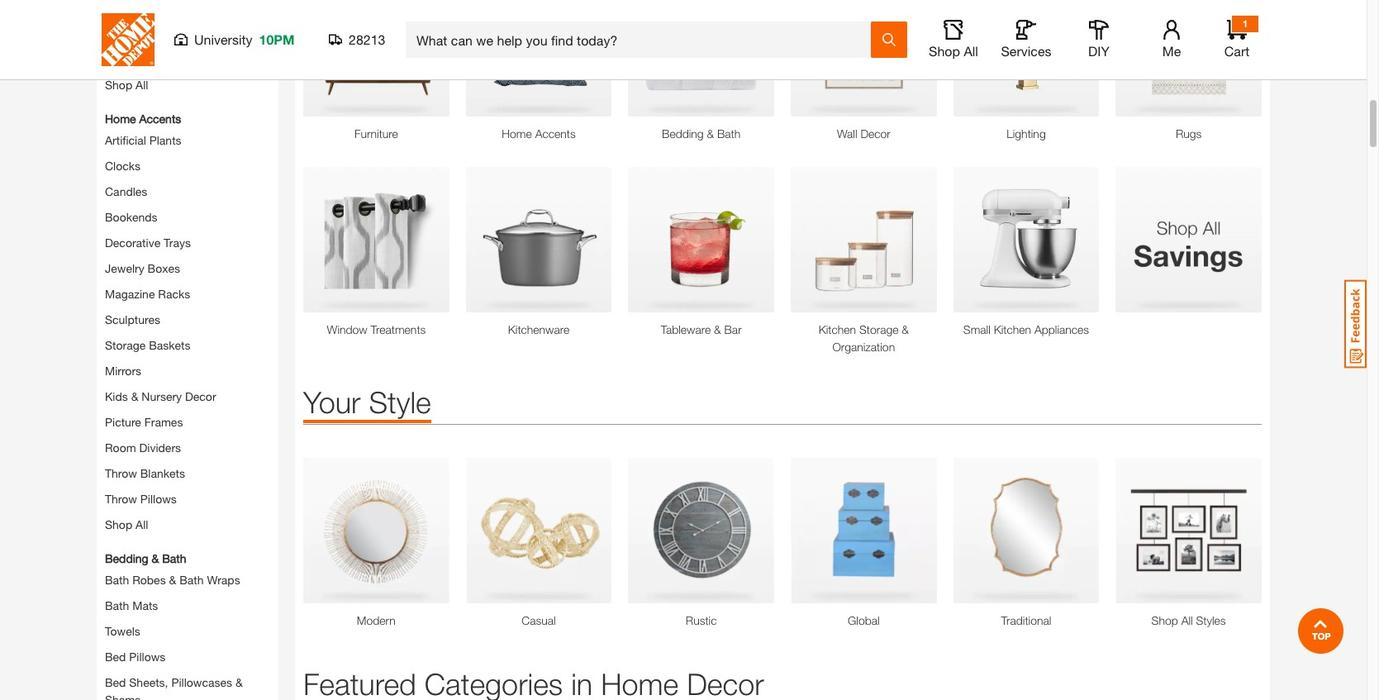 Task type: describe. For each thing, give the bounding box(es) containing it.
kitchen & dining furniture
[[105, 26, 240, 40]]

kitchen & dining furniture link
[[105, 26, 240, 40]]

all for 2nd shop all link from the bottom of the page
[[136, 78, 148, 92]]

artificial plants link
[[105, 133, 181, 147]]

boxes
[[148, 261, 180, 275]]

shop all inside button
[[929, 43, 979, 59]]

treatments
[[371, 323, 426, 337]]

28213
[[349, 31, 386, 47]]

bath up bath mats
[[105, 573, 129, 587]]

kitchneware image
[[466, 167, 612, 313]]

furniture link
[[303, 124, 449, 142]]

tableware & bar
[[661, 323, 742, 337]]

traditional image
[[954, 458, 1100, 604]]

kids & nursery decor
[[105, 389, 216, 403]]

throw for throw blankets
[[105, 466, 137, 480]]

clocks
[[105, 159, 141, 173]]

racks
[[158, 287, 190, 301]]

1 vertical spatial room
[[105, 441, 136, 455]]

organization
[[833, 340, 895, 354]]

2 shop all link from the top
[[105, 517, 148, 531]]

modern
[[357, 614, 396, 628]]

room dividers link
[[105, 441, 181, 455]]

jewelry
[[105, 261, 144, 275]]

1 horizontal spatial bedding & bath link
[[629, 124, 775, 142]]

wall
[[837, 126, 858, 140]]

sheets,
[[129, 675, 168, 689]]

lighting
[[1007, 126, 1046, 140]]

mirrors
[[105, 364, 141, 378]]

shop inside button
[[929, 43, 961, 59]]

clocks link
[[105, 159, 141, 173]]

small
[[964, 323, 991, 337]]

picture frames
[[105, 415, 183, 429]]

0 vertical spatial room
[[139, 52, 170, 66]]

services
[[1002, 43, 1052, 59]]

throw pillows link
[[105, 492, 177, 506]]

0 horizontal spatial home
[[105, 112, 136, 126]]

artificial plants
[[105, 133, 181, 147]]

bar
[[725, 323, 742, 337]]

furniture up dining
[[172, 1, 218, 15]]

candles
[[105, 184, 147, 198]]

furniture down dining
[[173, 52, 219, 66]]

shop for 'shop all styles' "link"
[[1152, 614, 1179, 628]]

services button
[[1000, 20, 1053, 60]]

window treatments
[[327, 323, 426, 337]]

sculptures link
[[105, 312, 160, 326]]

& for "kids & baby furniture" link
[[131, 1, 138, 15]]

bookends
[[105, 210, 158, 224]]

shop for first shop all link from the bottom
[[105, 517, 132, 531]]

shop all styles
[[1152, 614, 1226, 628]]

& for tableware & bar 'link'
[[714, 323, 721, 337]]

storage baskets
[[105, 338, 191, 352]]

traditional link
[[954, 612, 1100, 629]]

traditional
[[1002, 614, 1052, 628]]

bookends link
[[105, 210, 158, 224]]

bath up bath robes & bath wraps
[[162, 551, 186, 565]]

rugs
[[1176, 126, 1202, 140]]

small kitchen appliances
[[964, 323, 1090, 337]]

kitchen storage & organization
[[819, 323, 909, 354]]

kitchen for kitchen & dining furniture
[[105, 26, 144, 40]]

tableware & bar link
[[629, 321, 775, 338]]

bedding & bath image
[[629, 0, 775, 116]]

feedback link image
[[1345, 279, 1367, 369]]

home accents image
[[466, 0, 612, 116]]

What can we help you find today? search field
[[417, 22, 871, 57]]

mats
[[132, 598, 158, 612]]

bath robes & bath wraps link
[[105, 573, 240, 587]]

appliances
[[1035, 323, 1090, 337]]

home accents for leftmost home accents link
[[105, 112, 181, 126]]

throw pillows
[[105, 492, 177, 506]]

picture frames link
[[105, 415, 183, 429]]

mirrors link
[[105, 364, 141, 378]]

kids & baby furniture
[[105, 1, 218, 15]]

bath mats
[[105, 598, 158, 612]]

kitchen storage & organization link
[[791, 321, 937, 356]]

lighting image
[[954, 0, 1100, 116]]

decorative trays link
[[105, 236, 191, 250]]

artificial
[[105, 133, 146, 147]]

tableware
[[661, 323, 711, 337]]

wall decor link
[[791, 124, 937, 142]]

me button
[[1146, 20, 1199, 60]]

rustic
[[686, 614, 717, 628]]

1 shop all link from the top
[[105, 78, 148, 92]]

bath up towels link
[[105, 598, 129, 612]]

kids & nursery decor link
[[105, 389, 216, 403]]

robes
[[132, 573, 166, 587]]

kids for kids & baby furniture
[[105, 1, 128, 15]]

jewelry boxes link
[[105, 261, 180, 275]]

rustic image
[[629, 458, 775, 604]]

diy
[[1089, 43, 1110, 59]]

bedding for bedding & bath link to the right
[[662, 126, 704, 140]]

the home depot logo image
[[102, 13, 155, 66]]

window
[[327, 323, 368, 337]]

wraps
[[207, 573, 240, 587]]

bed sheets, pillowcases & shams link
[[105, 675, 243, 700]]

1 horizontal spatial home
[[502, 126, 532, 140]]

2 horizontal spatial kitchen
[[994, 323, 1032, 337]]

casual image
[[466, 458, 612, 604]]

global link
[[791, 612, 937, 629]]

living room furniture
[[105, 52, 219, 66]]

kitchen storage & organization image
[[791, 167, 937, 313]]

styles
[[1197, 614, 1226, 628]]

casual link
[[466, 612, 612, 629]]

shop all styles link
[[1116, 612, 1262, 629]]

towels
[[105, 624, 140, 638]]

storage inside kitchen storage & organization
[[860, 323, 899, 337]]

bed for bed pillows
[[105, 650, 126, 664]]

all for first shop all link from the bottom
[[136, 517, 148, 531]]

shop all styles image
[[1116, 458, 1262, 604]]



Task type: vqa. For each thing, say whether or not it's contained in the screenshot.
the rightmost Accents
yes



Task type: locate. For each thing, give the bounding box(es) containing it.
0 horizontal spatial home accents link
[[105, 110, 181, 127]]

magazine racks link
[[105, 287, 190, 301]]

1 vertical spatial bedding & bath link
[[105, 550, 186, 567]]

furniture image
[[303, 0, 449, 116]]

bedding & bath
[[662, 126, 741, 140], [105, 551, 186, 565]]

bedding & bath link
[[629, 124, 775, 142], [105, 550, 186, 567]]

pillowcases
[[171, 675, 232, 689]]

home accents inside home accents link
[[502, 126, 576, 140]]

kitchenware
[[508, 323, 570, 337]]

throw down throw blankets
[[105, 492, 137, 506]]

wall decor image
[[791, 0, 937, 116]]

1 horizontal spatial accents
[[535, 126, 576, 140]]

shop inside "link"
[[1152, 614, 1179, 628]]

all
[[964, 43, 979, 59], [136, 78, 148, 92], [136, 517, 148, 531], [1182, 614, 1193, 628]]

10pm
[[259, 31, 295, 47]]

cart
[[1225, 43, 1250, 59]]

shop all button
[[928, 20, 980, 60]]

1 bed from the top
[[105, 650, 126, 664]]

bedding & bath link up robes
[[105, 550, 186, 567]]

1 horizontal spatial decor
[[861, 126, 891, 140]]

room down kitchen & dining furniture link
[[139, 52, 170, 66]]

1 horizontal spatial bedding & bath
[[662, 126, 741, 140]]

bedding & bath for left bedding & bath link
[[105, 551, 186, 565]]

shop all down living
[[105, 78, 148, 92]]

1 horizontal spatial home accents link
[[466, 124, 612, 142]]

1 vertical spatial shop all
[[105, 78, 148, 92]]

1 horizontal spatial bedding
[[662, 126, 704, 140]]

& right robes
[[169, 573, 176, 587]]

home accents link up artificial plants link
[[105, 110, 181, 127]]

1
[[1243, 17, 1249, 30]]

room
[[139, 52, 170, 66], [105, 441, 136, 455]]

pillows down blankets
[[140, 492, 177, 506]]

living
[[105, 52, 135, 66]]

all down throw pillows 'link'
[[136, 517, 148, 531]]

& right pillowcases
[[236, 675, 243, 689]]

bedding for left bedding & bath link
[[105, 551, 149, 565]]

shop down throw pillows 'link'
[[105, 517, 132, 531]]

0 vertical spatial shop all
[[929, 43, 979, 59]]

shop down living
[[105, 78, 132, 92]]

0 vertical spatial throw
[[105, 466, 137, 480]]

2 vertical spatial shop all
[[105, 517, 148, 531]]

lighting link
[[954, 124, 1100, 142]]

plants
[[149, 133, 181, 147]]

& up robes
[[152, 551, 159, 565]]

decor
[[861, 126, 891, 140], [185, 389, 216, 403]]

throw up throw pillows
[[105, 466, 137, 480]]

kitchenware link
[[466, 321, 612, 338]]

bed sheets, pillowcases & shams
[[105, 675, 243, 700]]

& left small
[[902, 323, 909, 337]]

kids for kids & nursery decor
[[105, 389, 128, 403]]

trays
[[164, 236, 191, 250]]

1 vertical spatial throw
[[105, 492, 137, 506]]

2 bed from the top
[[105, 675, 126, 689]]

bedding & bath down bedding & bath image
[[662, 126, 741, 140]]

0 horizontal spatial bedding & bath link
[[105, 550, 186, 567]]

2 kids from the top
[[105, 389, 128, 403]]

shop left styles
[[1152, 614, 1179, 628]]

jewelry boxes
[[105, 261, 180, 275]]

magazine
[[105, 287, 155, 301]]

all for 'shop all styles' "link"
[[1182, 614, 1193, 628]]

bed for bed sheets, pillowcases & shams
[[105, 675, 126, 689]]

throw blankets link
[[105, 466, 185, 480]]

nursery
[[142, 389, 182, 403]]

all left services
[[964, 43, 979, 59]]

kitchen up 'organization'
[[819, 323, 857, 337]]

frames
[[144, 415, 183, 429]]

bed pillows link
[[105, 650, 166, 664]]

0 horizontal spatial home accents
[[105, 112, 181, 126]]

dining
[[158, 26, 191, 40]]

1 vertical spatial home accents
[[502, 126, 576, 140]]

home accents for the rightmost home accents link
[[502, 126, 576, 140]]

0 vertical spatial decor
[[861, 126, 891, 140]]

pillows for bed pillows
[[129, 650, 166, 664]]

1 horizontal spatial home accents
[[502, 126, 576, 140]]

0 horizontal spatial kitchen
[[105, 26, 144, 40]]

& inside bed sheets, pillowcases & shams
[[236, 675, 243, 689]]

storage up 'organization'
[[860, 323, 899, 337]]

& left dining
[[147, 26, 155, 40]]

& down bedding & bath image
[[707, 126, 714, 140]]

furniture down furniture image
[[355, 126, 398, 140]]

magazine racks
[[105, 287, 190, 301]]

bath mats link
[[105, 598, 158, 612]]

1 horizontal spatial kitchen
[[819, 323, 857, 337]]

0 vertical spatial accents
[[139, 112, 181, 126]]

bath
[[718, 126, 741, 140], [162, 551, 186, 565], [105, 573, 129, 587], [180, 573, 204, 587], [105, 598, 129, 612]]

shop all link down living
[[105, 78, 148, 92]]

0 horizontal spatial bedding
[[105, 551, 149, 565]]

home accents up artificial plants link
[[105, 112, 181, 126]]

throw
[[105, 466, 137, 480], [105, 492, 137, 506]]

0 vertical spatial storage
[[860, 323, 899, 337]]

1 vertical spatial pillows
[[129, 650, 166, 664]]

pillows up sheets,
[[129, 650, 166, 664]]

decorative
[[105, 236, 161, 250]]

shop all
[[929, 43, 979, 59], [105, 78, 148, 92], [105, 517, 148, 531]]

shop all for first shop all link from the bottom
[[105, 517, 148, 531]]

home accents link down home accents image
[[466, 124, 612, 142]]

1 vertical spatial accents
[[535, 126, 576, 140]]

bedding down bedding & bath image
[[662, 126, 704, 140]]

your
[[303, 385, 361, 420]]

& left nursery
[[131, 389, 138, 403]]

all left styles
[[1182, 614, 1193, 628]]

bedding & bath link down bedding & bath image
[[629, 124, 775, 142]]

shop all left services
[[929, 43, 979, 59]]

furniture right dining
[[194, 26, 240, 40]]

picture
[[105, 415, 141, 429]]

0 vertical spatial bedding
[[662, 126, 704, 140]]

shop all link down throw pillows 'link'
[[105, 517, 148, 531]]

kids left baby on the top left of page
[[105, 1, 128, 15]]

baskets
[[149, 338, 191, 352]]

0 vertical spatial bed
[[105, 650, 126, 664]]

0 horizontal spatial room
[[105, 441, 136, 455]]

bath left "wraps"
[[180, 573, 204, 587]]

1 vertical spatial home
[[502, 126, 532, 140]]

university 10pm
[[194, 31, 295, 47]]

furniture
[[172, 1, 218, 15], [194, 26, 240, 40], [173, 52, 219, 66], [355, 126, 398, 140]]

home down home accents image
[[502, 126, 532, 140]]

bath down bedding & bath image
[[718, 126, 741, 140]]

global
[[848, 614, 880, 628]]

kids & baby furniture link
[[105, 1, 218, 15]]

& for kids & nursery decor link
[[131, 389, 138, 403]]

1 horizontal spatial room
[[139, 52, 170, 66]]

0 vertical spatial shop all link
[[105, 78, 148, 92]]

throw blankets
[[105, 466, 185, 480]]

0 vertical spatial home accents
[[105, 112, 181, 126]]

bed down towels link
[[105, 650, 126, 664]]

dividers
[[139, 441, 181, 455]]

0 horizontal spatial storage
[[105, 338, 146, 352]]

bed
[[105, 650, 126, 664], [105, 675, 126, 689]]

bed up shams
[[105, 675, 126, 689]]

kitchen right small
[[994, 323, 1032, 337]]

2 throw from the top
[[105, 492, 137, 506]]

bedding & bath for bedding & bath link to the right
[[662, 126, 741, 140]]

kitchen up living
[[105, 26, 144, 40]]

1 kids from the top
[[105, 1, 128, 15]]

home accents link
[[105, 110, 181, 127], [466, 124, 612, 142]]

1 vertical spatial shop all link
[[105, 517, 148, 531]]

small kitchen appliances link
[[954, 321, 1100, 338]]

university
[[194, 31, 253, 47]]

0 horizontal spatial accents
[[139, 112, 181, 126]]

rustic link
[[629, 612, 775, 629]]

shop left services
[[929, 43, 961, 59]]

0 vertical spatial home
[[105, 112, 136, 126]]

diy button
[[1073, 20, 1126, 60]]

0 vertical spatial bedding & bath
[[662, 126, 741, 140]]

style
[[369, 385, 431, 420]]

kids up picture
[[105, 389, 128, 403]]

all inside shop all button
[[964, 43, 979, 59]]

room dividers
[[105, 441, 181, 455]]

& for bedding & bath link to the right
[[707, 126, 714, 140]]

storage up the mirrors
[[105, 338, 146, 352]]

1 vertical spatial bedding
[[105, 551, 149, 565]]

modern link
[[303, 612, 449, 629]]

towels link
[[105, 624, 140, 638]]

cart 1
[[1225, 17, 1250, 59]]

me
[[1163, 43, 1182, 59]]

living room furniture link
[[105, 52, 219, 66]]

window treatments image
[[303, 167, 449, 313]]

28213 button
[[329, 31, 386, 48]]

1 vertical spatial kids
[[105, 389, 128, 403]]

accents
[[139, 112, 181, 126], [535, 126, 576, 140]]

1 vertical spatial bedding & bath
[[105, 551, 186, 565]]

bed inside bed sheets, pillowcases & shams
[[105, 675, 126, 689]]

shop all down throw pillows 'link'
[[105, 517, 148, 531]]

all down living room furniture link
[[136, 78, 148, 92]]

window treatments link
[[303, 321, 449, 338]]

modern image
[[303, 458, 449, 604]]

1 vertical spatial bed
[[105, 675, 126, 689]]

rugs link
[[1116, 124, 1262, 142]]

decor right the wall
[[861, 126, 891, 140]]

all inside 'shop all styles' "link"
[[1182, 614, 1193, 628]]

accents up the plants
[[139, 112, 181, 126]]

0 vertical spatial pillows
[[140, 492, 177, 506]]

1 vertical spatial decor
[[185, 389, 216, 403]]

your style
[[303, 385, 431, 420]]

0 vertical spatial bedding & bath link
[[629, 124, 775, 142]]

storage
[[860, 323, 899, 337], [105, 338, 146, 352]]

& inside kitchen storage & organization
[[902, 323, 909, 337]]

wall decor
[[837, 126, 891, 140]]

rugs image
[[1116, 0, 1262, 116]]

1 throw from the top
[[105, 466, 137, 480]]

0 vertical spatial kids
[[105, 1, 128, 15]]

kitchen for kitchen storage & organization
[[819, 323, 857, 337]]

kitchen
[[105, 26, 144, 40], [819, 323, 857, 337], [994, 323, 1032, 337]]

& inside 'link'
[[714, 323, 721, 337]]

tableware & bar image
[[629, 167, 775, 313]]

kitchen inside kitchen storage & organization
[[819, 323, 857, 337]]

throw for throw pillows
[[105, 492, 137, 506]]

global image
[[791, 458, 937, 604]]

1 vertical spatial storage
[[105, 338, 146, 352]]

small kitchen appliances image
[[954, 167, 1100, 313]]

decor right nursery
[[185, 389, 216, 403]]

candles link
[[105, 184, 147, 198]]

room down picture
[[105, 441, 136, 455]]

bedding up robes
[[105, 551, 149, 565]]

home accents
[[105, 112, 181, 126], [502, 126, 576, 140]]

bedding & bath up robes
[[105, 551, 186, 565]]

accents down home accents image
[[535, 126, 576, 140]]

bath robes & bath wraps
[[105, 573, 240, 587]]

shop for 2nd shop all link from the bottom of the page
[[105, 78, 132, 92]]

1 horizontal spatial storage
[[860, 323, 899, 337]]

& for kitchen & dining furniture link
[[147, 26, 155, 40]]

shop all savings image
[[1116, 167, 1262, 313]]

pillows for throw pillows
[[140, 492, 177, 506]]

sculptures
[[105, 312, 160, 326]]

shop all for 2nd shop all link from the bottom of the page
[[105, 78, 148, 92]]

home accents down home accents image
[[502, 126, 576, 140]]

& for left bedding & bath link
[[152, 551, 159, 565]]

& left bar
[[714, 323, 721, 337]]

home up artificial
[[105, 112, 136, 126]]

casual
[[522, 614, 556, 628]]

& left baby on the top left of page
[[131, 1, 138, 15]]

0 horizontal spatial decor
[[185, 389, 216, 403]]

baby
[[142, 1, 168, 15]]

0 horizontal spatial bedding & bath
[[105, 551, 186, 565]]



